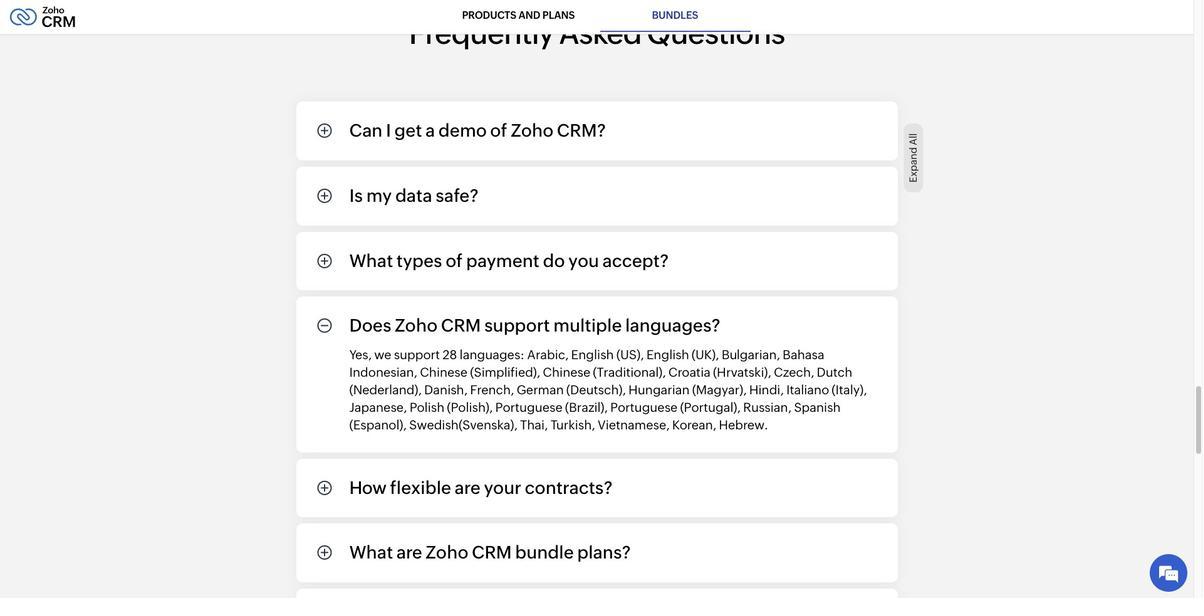 Task type: describe. For each thing, give the bounding box(es) containing it.
1 vertical spatial zoho
[[395, 315, 438, 336]]

bulgarian,
[[722, 347, 781, 362]]

questions
[[647, 16, 785, 51]]

1 horizontal spatial are
[[455, 478, 481, 498]]

thai,
[[520, 417, 548, 432]]

can i get a demo of zoho crm?
[[350, 121, 606, 141]]

demo
[[439, 121, 487, 141]]

2 chinese from the left
[[543, 365, 591, 379]]

expand
[[908, 148, 920, 183]]

you
[[569, 251, 599, 271]]

french,
[[470, 382, 514, 397]]

0 vertical spatial crm
[[441, 315, 481, 336]]

czech,
[[774, 365, 815, 379]]

zoho crm logo image
[[9, 3, 76, 31]]

crm?
[[557, 121, 606, 141]]

1 vertical spatial are
[[397, 543, 423, 563]]

0 horizontal spatial of
[[446, 251, 463, 271]]

danish,
[[424, 382, 468, 397]]

0 vertical spatial of
[[491, 121, 508, 141]]

1 portuguese from the left
[[496, 400, 563, 414]]

bundles
[[652, 9, 699, 21]]

indonesian,
[[350, 365, 418, 379]]

does zoho crm support multiple languages?
[[350, 315, 721, 336]]

data
[[396, 186, 432, 206]]

all
[[908, 134, 920, 146]]

german
[[517, 382, 564, 397]]

arabic,
[[527, 347, 569, 362]]

russian,
[[744, 400, 792, 414]]

2 vertical spatial zoho
[[426, 543, 469, 563]]

flexible
[[390, 478, 452, 498]]

is my data safe?
[[350, 186, 479, 206]]

your
[[484, 478, 522, 498]]

spanish
[[795, 400, 841, 414]]

1 chinese from the left
[[420, 365, 468, 379]]

safe?
[[436, 186, 479, 206]]

contracts?
[[525, 478, 613, 498]]

my
[[367, 186, 392, 206]]

(us),
[[617, 347, 644, 362]]

2 portuguese from the left
[[611, 400, 678, 414]]

how
[[350, 478, 387, 498]]

how flexible are your contracts?
[[350, 478, 613, 498]]

(polish),
[[447, 400, 493, 414]]

products
[[462, 9, 517, 21]]

28
[[443, 347, 457, 362]]

(simplified),
[[470, 365, 541, 379]]

types
[[397, 251, 442, 271]]

2 english from the left
[[647, 347, 690, 362]]

(espanol),
[[350, 417, 407, 432]]

bahasa
[[783, 347, 825, 362]]

yes,
[[350, 347, 372, 362]]

products and plans
[[462, 9, 575, 21]]

frequently asked questions
[[409, 16, 785, 51]]

get
[[395, 121, 422, 141]]

(uk),
[[692, 347, 720, 362]]

(deutsch),
[[567, 382, 626, 397]]



Task type: locate. For each thing, give the bounding box(es) containing it.
1 what from the top
[[350, 251, 393, 271]]

english up croatia
[[647, 347, 690, 362]]

asked
[[559, 16, 642, 51]]

of right 'types'
[[446, 251, 463, 271]]

zoho
[[511, 121, 554, 141], [395, 315, 438, 336], [426, 543, 469, 563]]

what
[[350, 251, 393, 271], [350, 543, 393, 563]]

support inside yes, we support 28 languages: arabic, english (us), english (uk), bulgarian, bahasa indonesian, chinese (simplified), chinese (traditional), croatia (hrvatski), czech, dutch (nederland), danish, french, german (deutsch), hungarian (magyar), hindi, italiano (italy), japanese, polish (polish), portuguese (brazil), portuguese (portugal), russian, spanish (espanol), swedish(svenska), thai, turkish, vietnamese, korean, hebrew.
[[394, 347, 440, 362]]

portuguese up vietnamese,
[[611, 400, 678, 414]]

1 vertical spatial of
[[446, 251, 463, 271]]

dutch
[[817, 365, 853, 379]]

what are zoho crm bundle plans?
[[350, 543, 631, 563]]

do
[[543, 251, 565, 271]]

(magyar),
[[693, 382, 747, 397]]

0 horizontal spatial support
[[394, 347, 440, 362]]

1 english from the left
[[572, 347, 614, 362]]

support
[[485, 315, 550, 336], [394, 347, 440, 362]]

0 horizontal spatial are
[[397, 543, 423, 563]]

plans?
[[578, 543, 631, 563]]

(traditional),
[[593, 365, 666, 379]]

hebrew.
[[719, 417, 769, 432]]

chinese
[[420, 365, 468, 379], [543, 365, 591, 379]]

1 horizontal spatial english
[[647, 347, 690, 362]]

crm
[[441, 315, 481, 336], [472, 543, 512, 563]]

yes, we support 28 languages: arabic, english (us), english (uk), bulgarian, bahasa indonesian, chinese (simplified), chinese (traditional), croatia (hrvatski), czech, dutch (nederland), danish, french, german (deutsch), hungarian (magyar), hindi, italiano (italy), japanese, polish (polish), portuguese (brazil), portuguese (portugal), russian, spanish (espanol), swedish(svenska), thai, turkish, vietnamese, korean, hebrew.
[[350, 347, 868, 432]]

support up languages:
[[485, 315, 550, 336]]

languages:
[[460, 347, 525, 362]]

italiano
[[787, 382, 830, 397]]

bundle
[[516, 543, 574, 563]]

chinese up danish, at the left bottom of page
[[420, 365, 468, 379]]

1 horizontal spatial chinese
[[543, 365, 591, 379]]

are
[[455, 478, 481, 498], [397, 543, 423, 563]]

payment
[[466, 251, 540, 271]]

0 horizontal spatial chinese
[[420, 365, 468, 379]]

vietnamese,
[[598, 417, 670, 432]]

expand all
[[908, 134, 920, 183]]

what for what types of payment do you accept?
[[350, 251, 393, 271]]

1 horizontal spatial support
[[485, 315, 550, 336]]

hungarian
[[629, 382, 690, 397]]

(nederland),
[[350, 382, 422, 397]]

what for what are zoho crm bundle plans?
[[350, 543, 393, 563]]

japanese,
[[350, 400, 407, 414]]

(hrvatski),
[[714, 365, 772, 379]]

i
[[386, 121, 391, 141]]

swedish(svenska),
[[409, 417, 518, 432]]

what types of payment do you accept?
[[350, 251, 669, 271]]

(portugal),
[[681, 400, 741, 414]]

chinese down arabic,
[[543, 365, 591, 379]]

multiple
[[554, 315, 622, 336]]

croatia
[[669, 365, 711, 379]]

languages?
[[626, 315, 721, 336]]

is
[[350, 186, 363, 206]]

1 horizontal spatial portuguese
[[611, 400, 678, 414]]

we
[[374, 347, 392, 362]]

1 horizontal spatial of
[[491, 121, 508, 141]]

portuguese up the thai,
[[496, 400, 563, 414]]

a
[[426, 121, 435, 141]]

2 what from the top
[[350, 543, 393, 563]]

frequently
[[409, 16, 554, 51]]

support left 28 at left
[[394, 347, 440, 362]]

crm left the bundle
[[472, 543, 512, 563]]

english down multiple
[[572, 347, 614, 362]]

0 vertical spatial support
[[485, 315, 550, 336]]

0 horizontal spatial portuguese
[[496, 400, 563, 414]]

0 horizontal spatial english
[[572, 347, 614, 362]]

and
[[519, 9, 541, 21]]

0 vertical spatial are
[[455, 478, 481, 498]]

polish
[[410, 400, 445, 414]]

(italy),
[[832, 382, 868, 397]]

portuguese
[[496, 400, 563, 414], [611, 400, 678, 414]]

crm up 28 at left
[[441, 315, 481, 336]]

0 vertical spatial what
[[350, 251, 393, 271]]

1 vertical spatial crm
[[472, 543, 512, 563]]

korean,
[[673, 417, 717, 432]]

english
[[572, 347, 614, 362], [647, 347, 690, 362]]

hindi,
[[750, 382, 784, 397]]

does
[[350, 315, 392, 336]]

of right 'demo'
[[491, 121, 508, 141]]

plans
[[543, 9, 575, 21]]

of
[[491, 121, 508, 141], [446, 251, 463, 271]]

turkish,
[[551, 417, 596, 432]]

can
[[350, 121, 383, 141]]

0 vertical spatial zoho
[[511, 121, 554, 141]]

1 vertical spatial what
[[350, 543, 393, 563]]

(brazil),
[[565, 400, 608, 414]]

accept?
[[603, 251, 669, 271]]

1 vertical spatial support
[[394, 347, 440, 362]]



Task type: vqa. For each thing, say whether or not it's contained in the screenshot.
Portuguese to the right
yes



